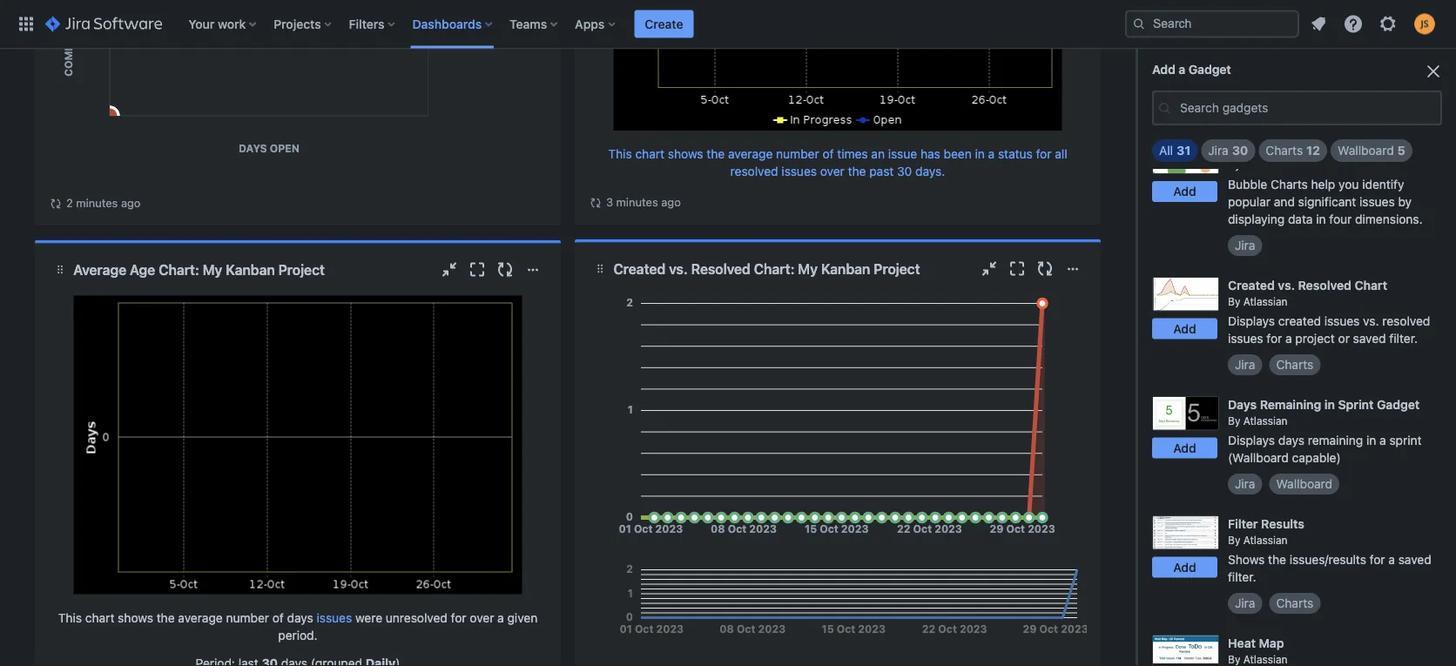 Task type: vqa. For each thing, say whether or not it's contained in the screenshot.
open 'image' associated with X-axis
no



Task type: describe. For each thing, give the bounding box(es) containing it.
3 minutes ago
[[606, 196, 681, 209]]

refresh average age chart: my kanban project image
[[495, 259, 516, 280]]

by atlassian displays the average number of days resolved issues have spent in status.
[[1228, 39, 1436, 89]]

of for issue
[[823, 147, 834, 161]]

projects button
[[269, 10, 339, 38]]

created vs. resolved chart by atlassian displays created issues vs. resolved issues for a project or saved filter.
[[1228, 278, 1431, 346]]

four
[[1330, 212, 1352, 226]]

wallboard 5
[[1338, 143, 1406, 158]]

heat map image
[[1153, 635, 1220, 667]]

displays inside created vs. resolved chart by atlassian displays created issues vs. resolved issues for a project or saved filter.
[[1228, 314, 1276, 328]]

data
[[1289, 212, 1313, 226]]

refresh created vs. resolved chart: my kanban project image
[[1035, 258, 1056, 279]]

shows for this chart shows the average number of times an issue has been in a status for all resolved issues over the past 30 days.
[[668, 147, 704, 161]]

displays inside days remaining in sprint gadget by atlassian displays days remaining in a sprint (wallboard capable)
[[1228, 434, 1276, 448]]

created
[[1279, 314, 1322, 328]]

atlassian inside heat map by atlassian
[[1244, 654, 1288, 666]]

settings image
[[1378, 14, 1399, 34]]

for inside were unresolved for over a given period.
[[451, 611, 467, 625]]

created for created vs. resolved chart: my kanban project
[[614, 261, 666, 277]]

days remaining in sprint gadget image
[[1153, 396, 1220, 431]]

dimensions.
[[1356, 212, 1423, 226]]

0 horizontal spatial my
[[203, 261, 222, 278]]

chart for this chart shows the average number of days issues
[[85, 611, 114, 625]]

resolved inside by atlassian displays the average number of days resolved issues have spent in status.
[[1228, 75, 1276, 89]]

2 horizontal spatial vs.
[[1364, 314, 1380, 328]]

for inside created vs. resolved chart by atlassian displays created issues vs. resolved issues for a project or saved filter.
[[1267, 331, 1283, 346]]

0 horizontal spatial chart:
[[159, 261, 199, 278]]

days
[[1228, 397, 1257, 412]]

minutes for 3
[[617, 196, 658, 209]]

number for issue
[[776, 147, 820, 161]]

apps button
[[570, 10, 622, 38]]

times
[[838, 147, 868, 161]]

has
[[921, 147, 941, 161]]

ago for 3 minutes ago
[[661, 196, 681, 209]]

minimize average age chart: my kanban project image
[[439, 259, 460, 280]]

were
[[355, 611, 383, 625]]

add for by atlassian
[[1174, 65, 1197, 79]]

this for this chart shows the average number of days issues
[[58, 611, 82, 625]]

jira for filter
[[1235, 597, 1256, 611]]

by inside heat map by atlassian
[[1228, 654, 1241, 666]]

add for bubble chart
[[1174, 184, 1197, 199]]

were unresolved for over a given period.
[[278, 611, 538, 643]]

a inside filter results by atlassian shows the issues/results for a saved filter.
[[1389, 553, 1396, 567]]

your profile and settings image
[[1415, 14, 1436, 34]]

have
[[1318, 75, 1345, 89]]

for inside filter results by atlassian shows the issues/results for a saved filter.
[[1370, 553, 1386, 567]]

days for this chart shows the average number of days issues
[[287, 611, 313, 625]]

charts left the 12
[[1266, 143, 1304, 158]]

add button for by atlassian
[[1153, 62, 1218, 83]]

dashboards
[[413, 17, 482, 31]]

in inside by atlassian displays the average number of days resolved issues have spent in status.
[[1383, 75, 1393, 89]]

2 vertical spatial number
[[226, 611, 269, 625]]

the for by atlassian displays the average number of days resolved issues have spent in status.
[[1279, 58, 1297, 72]]

more actions for average age chart: my kanban project gadget image
[[523, 259, 544, 280]]

1 bubble from the top
[[1228, 141, 1270, 155]]

1 horizontal spatial chart:
[[754, 261, 795, 277]]

dashboards button
[[407, 10, 499, 38]]

jira up jira 30
[[1235, 101, 1256, 116]]

in inside bubble chart by atlassian bubble charts help you identify popular and significant issues by displaying data in four dimensions.
[[1317, 212, 1327, 226]]

5
[[1398, 143, 1406, 158]]

sprint
[[1339, 397, 1374, 412]]

issues inside this chart shows the average number of times an issue has been in a status for all resolved issues over the past 30 days.
[[782, 164, 817, 179]]

a inside were unresolved for over a given period.
[[498, 611, 504, 625]]

jira 30
[[1209, 143, 1249, 158]]

days.
[[916, 164, 946, 179]]

your
[[188, 17, 215, 31]]

primary element
[[10, 0, 1126, 48]]

vs. for created vs. resolved chart: my kanban project
[[669, 261, 688, 277]]

an arrow curved in a circular way on the button that refreshes the dashboard image for 2 minutes ago
[[49, 197, 63, 211]]

the inside filter results by atlassian shows the issues/results for a saved filter.
[[1269, 553, 1287, 567]]

average time in status image
[[1153, 21, 1220, 55]]

2 minutes ago
[[66, 196, 141, 210]]

undefined generated chart image image inside this chart shows the average number of times an issue has been in a status for all resolved issues over the past 30 days. region
[[614, 0, 1062, 131]]

filter. inside created vs. resolved chart by atlassian displays created issues vs. resolved issues for a project or saved filter.
[[1390, 331, 1418, 346]]

30 inside this chart shows the average number of times an issue has been in a status for all resolved issues over the past 30 days.
[[897, 164, 913, 179]]

status
[[998, 147, 1033, 161]]

shows
[[1228, 553, 1265, 567]]

average for issue
[[728, 147, 773, 161]]

teams button
[[505, 10, 565, 38]]

all
[[1055, 147, 1068, 161]]

atlassian inside days remaining in sprint gadget by atlassian displays days remaining in a sprint (wallboard capable)
[[1244, 415, 1288, 427]]

significant
[[1299, 195, 1357, 209]]

bubble chart by atlassian bubble charts help you identify popular and significant issues by displaying data in four dimensions.
[[1228, 141, 1423, 226]]

created for created vs. resolved chart by atlassian displays created issues vs. resolved issues for a project or saved filter.
[[1228, 278, 1275, 292]]

given
[[508, 611, 538, 625]]

atlassian inside created vs. resolved chart by atlassian displays created issues vs. resolved issues for a project or saved filter.
[[1244, 296, 1288, 308]]

popular
[[1228, 195, 1271, 209]]

0 horizontal spatial kanban
[[226, 261, 275, 278]]

wallboard for wallboard 5
[[1338, 143, 1395, 158]]

by inside created vs. resolved chart by atlassian displays created issues vs. resolved issues for a project or saved filter.
[[1228, 296, 1241, 308]]

wallboard for wallboard
[[1277, 477, 1333, 491]]

issue
[[888, 147, 918, 161]]

or
[[1339, 331, 1350, 346]]

issues inside bubble chart by atlassian bubble charts help you identify popular and significant issues by displaying data in four dimensions.
[[1360, 195, 1395, 209]]

create
[[645, 17, 683, 31]]

by inside days remaining in sprint gadget by atlassian displays days remaining in a sprint (wallboard capable)
[[1228, 415, 1241, 427]]

an arrow curved in a circular way on the button that refreshes the dashboard image for 3 minutes ago
[[589, 196, 603, 210]]

this chart shows the average number of days issues
[[58, 611, 352, 625]]

maximize created vs. resolved chart: my kanban project image
[[1007, 258, 1028, 279]]

add button for bubble chart
[[1153, 181, 1218, 202]]

2
[[66, 196, 73, 210]]

the for this chart shows the average number of days issues
[[157, 611, 175, 625]]

this for this chart shows the average number of times an issue has been in a status for all resolved issues over the past 30 days.
[[608, 147, 632, 161]]

period.
[[278, 628, 318, 643]]

add a gadget
[[1153, 62, 1232, 77]]

charts inside bubble chart by atlassian bubble charts help you identify popular and significant issues by displaying data in four dimensions.
[[1271, 177, 1308, 192]]

resolved inside created vs. resolved chart by atlassian displays created issues vs. resolved issues for a project or saved filter.
[[1383, 314, 1431, 328]]

31
[[1177, 143, 1191, 158]]

teams
[[510, 17, 547, 31]]

capable)
[[1293, 451, 1341, 465]]

a inside created vs. resolved chart by atlassian displays created issues vs. resolved issues for a project or saved filter.
[[1286, 331, 1293, 346]]

an
[[872, 147, 885, 161]]

add button for days remaining in sprint gadget
[[1153, 438, 1218, 459]]

in inside this chart shows the average number of times an issue has been in a status for all resolved issues over the past 30 days.
[[975, 147, 985, 161]]

search image
[[1133, 17, 1147, 31]]

help
[[1312, 177, 1336, 192]]

3
[[606, 196, 613, 209]]

average age chart: my kanban project
[[73, 261, 325, 278]]

(wallboard
[[1228, 451, 1289, 465]]

this chart shows the average number of times an issue has been in a status for all resolved issues over the past 30 days. link
[[608, 147, 1068, 179]]

resolved for chart
[[1299, 278, 1352, 292]]

days for by atlassian displays the average number of days resolved issues have spent in status.
[[1409, 58, 1436, 72]]

projects
[[274, 17, 321, 31]]

created vs. resolved chart image
[[1153, 277, 1220, 311]]

by inside bubble chart by atlassian bubble charts help you identify popular and significant issues by displaying data in four dimensions.
[[1228, 159, 1241, 171]]

add button for created vs. resolved chart
[[1153, 318, 1218, 339]]

12
[[1307, 143, 1321, 158]]



Task type: locate. For each thing, give the bounding box(es) containing it.
vs. right created
[[1364, 314, 1380, 328]]

1 horizontal spatial 30
[[1233, 143, 1249, 158]]

gadget inside days remaining in sprint gadget by atlassian displays days remaining in a sprint (wallboard capable)
[[1377, 397, 1420, 412]]

0 horizontal spatial undefined generated chart image image
[[74, 296, 522, 595]]

notifications image
[[1309, 14, 1330, 34]]

add
[[1153, 62, 1176, 77], [1174, 65, 1197, 79], [1174, 184, 1197, 199], [1174, 321, 1197, 336], [1174, 441, 1197, 455], [1174, 560, 1197, 575]]

project
[[1296, 331, 1335, 346]]

appswitcher icon image
[[16, 14, 37, 34]]

this chart shows the average number of times an issue has been in a status for all resolved issues over the past 30 days. region
[[589, 0, 1087, 211]]

0 horizontal spatial days
[[287, 611, 313, 625]]

vs. down 3 minutes ago in the left of the page
[[669, 261, 688, 277]]

0 horizontal spatial over
[[470, 611, 494, 625]]

over down times
[[821, 164, 845, 179]]

chart inside this chart shows the average number of times an issue has been in a status for all resolved issues over the past 30 days.
[[636, 147, 665, 161]]

atlassian down "charts 12"
[[1244, 159, 1288, 171]]

a inside this chart shows the average number of times an issue has been in a status for all resolved issues over the past 30 days.
[[989, 147, 995, 161]]

a
[[1179, 62, 1186, 77], [989, 147, 995, 161], [1286, 331, 1293, 346], [1380, 434, 1387, 448], [1389, 553, 1396, 567], [498, 611, 504, 625]]

by down days
[[1228, 415, 1241, 427]]

days
[[1409, 58, 1436, 72], [1279, 434, 1305, 448], [287, 611, 313, 625]]

shows
[[668, 147, 704, 161], [118, 611, 153, 625]]

by right created vs. resolved chart image
[[1228, 296, 1241, 308]]

30 up popular
[[1233, 143, 1249, 158]]

work
[[218, 17, 246, 31]]

6 by from the top
[[1228, 654, 1241, 666]]

filter.
[[1390, 331, 1418, 346], [1228, 570, 1257, 585]]

this inside this chart shows the average number of times an issue has been in a status for all resolved issues over the past 30 days.
[[608, 147, 632, 161]]

jira right "31"
[[1209, 143, 1229, 158]]

0 vertical spatial of
[[1395, 58, 1406, 72]]

atlassian down days
[[1244, 415, 1288, 427]]

add button down filter results image
[[1153, 557, 1218, 578]]

issues
[[1280, 75, 1315, 89], [782, 164, 817, 179], [1360, 195, 1395, 209], [1325, 314, 1360, 328], [1228, 331, 1264, 346], [317, 611, 352, 625]]

0 vertical spatial saved
[[1354, 331, 1387, 346]]

chart inside created vs. resolved chart by atlassian displays created issues vs. resolved issues for a project or saved filter.
[[1355, 278, 1388, 292]]

ago for 2 minutes ago
[[121, 196, 141, 210]]

2 vertical spatial average
[[178, 611, 223, 625]]

1 vertical spatial number
[[776, 147, 820, 161]]

chart:
[[754, 261, 795, 277], [159, 261, 199, 278]]

1 horizontal spatial wallboard
[[1338, 143, 1395, 158]]

you
[[1339, 177, 1360, 192]]

over inside this chart shows the average number of times an issue has been in a status for all resolved issues over the past 30 days.
[[821, 164, 845, 179]]

created down 3 minutes ago in the left of the page
[[614, 261, 666, 277]]

2 horizontal spatial of
[[1395, 58, 1406, 72]]

2 minutes ago region
[[49, 0, 547, 212]]

minutes for 2
[[76, 196, 118, 210]]

30
[[1233, 143, 1249, 158], [897, 164, 913, 179]]

wallboard left 5
[[1338, 143, 1395, 158]]

2 vertical spatial days
[[287, 611, 313, 625]]

Search gadgets field
[[1175, 92, 1441, 124]]

0 horizontal spatial shows
[[118, 611, 153, 625]]

average
[[1300, 58, 1345, 72], [728, 147, 773, 161], [178, 611, 223, 625]]

minutes
[[617, 196, 658, 209], [76, 196, 118, 210]]

chart left the 12
[[1273, 141, 1306, 155]]

1 add button from the top
[[1153, 62, 1218, 83]]

0 horizontal spatial wallboard
[[1277, 477, 1333, 491]]

of left times
[[823, 147, 834, 161]]

1 horizontal spatial chart
[[1355, 278, 1388, 292]]

add for days remaining in sprint gadget
[[1174, 441, 1197, 455]]

days up status.
[[1409, 58, 1436, 72]]

displays inside by atlassian displays the average number of days resolved issues have spent in status.
[[1228, 58, 1276, 72]]

an arrow curved in a circular way on the button that refreshes the dashboard image left 3
[[589, 196, 603, 210]]

1 vertical spatial chart
[[85, 611, 114, 625]]

displays up (wallboard
[[1228, 434, 1276, 448]]

atlassian down search field
[[1244, 39, 1288, 51]]

charts
[[1266, 143, 1304, 158], [1271, 177, 1308, 192], [1277, 358, 1314, 372], [1277, 597, 1314, 611]]

identify
[[1363, 177, 1405, 192]]

1 vertical spatial saved
[[1399, 553, 1432, 567]]

saved right 'issues/results'
[[1399, 553, 1432, 567]]

2 vertical spatial of
[[273, 611, 284, 625]]

days inside days remaining in sprint gadget by atlassian displays days remaining in a sprint (wallboard capable)
[[1279, 434, 1305, 448]]

resolved inside created vs. resolved chart by atlassian displays created issues vs. resolved issues for a project or saved filter.
[[1299, 278, 1352, 292]]

an arrow curved in a circular way on the button that refreshes the dashboard image left "2"
[[49, 197, 63, 211]]

1 horizontal spatial ago
[[661, 196, 681, 209]]

0 vertical spatial chart
[[1273, 141, 1306, 155]]

a down average time in status image on the right top of page
[[1179, 62, 1186, 77]]

minutes right "2"
[[76, 196, 118, 210]]

1 horizontal spatial number
[[776, 147, 820, 161]]

atlassian inside filter results by atlassian shows the issues/results for a saved filter.
[[1244, 535, 1288, 547]]

atlassian down map
[[1244, 654, 1288, 666]]

0 horizontal spatial resolved
[[731, 164, 779, 179]]

days up period.
[[287, 611, 313, 625]]

add for filter results
[[1174, 560, 1197, 575]]

maximize average age chart: my kanban project image
[[467, 259, 488, 280]]

for inside this chart shows the average number of times an issue has been in a status for all resolved issues over the past 30 days.
[[1036, 147, 1052, 161]]

1 vertical spatial of
[[823, 147, 834, 161]]

all
[[1160, 143, 1174, 158]]

an arrow curved in a circular way on the button that refreshes the dashboard image inside this chart shows the average number of times an issue has been in a status for all resolved issues over the past 30 days. region
[[589, 196, 603, 210]]

jira for created
[[1235, 358, 1256, 372]]

atlassian
[[1244, 39, 1288, 51], [1244, 159, 1288, 171], [1244, 296, 1288, 308], [1244, 415, 1288, 427], [1244, 535, 1288, 547], [1244, 654, 1288, 666]]

created down displaying
[[1228, 278, 1275, 292]]

2 by from the top
[[1228, 159, 1241, 171]]

charts up and
[[1271, 177, 1308, 192]]

charts up map
[[1277, 597, 1314, 611]]

0 horizontal spatial of
[[273, 611, 284, 625]]

undefined generated chart image image
[[614, 0, 1062, 131], [74, 296, 522, 595]]

average inside by atlassian displays the average number of days resolved issues have spent in status.
[[1300, 58, 1345, 72]]

this chart shows the average number of times an issue has been in a status for all resolved issues over the past 30 days.
[[608, 147, 1068, 179]]

project
[[874, 261, 920, 277], [278, 261, 325, 278]]

0 horizontal spatial average
[[178, 611, 223, 625]]

number for issues
[[1348, 58, 1391, 72]]

charts down 'project'
[[1277, 358, 1314, 372]]

created
[[614, 261, 666, 277], [1228, 278, 1275, 292]]

1 horizontal spatial this
[[608, 147, 632, 161]]

a left given
[[498, 611, 504, 625]]

add button for filter results
[[1153, 557, 1218, 578]]

by inside filter results by atlassian shows the issues/results for a saved filter.
[[1228, 535, 1241, 547]]

1 horizontal spatial my
[[798, 261, 818, 277]]

2 add button from the top
[[1153, 181, 1218, 202]]

wallboard
[[1338, 143, 1395, 158], [1277, 477, 1333, 491]]

days inside by atlassian displays the average number of days resolved issues have spent in status.
[[1409, 58, 1436, 72]]

0 vertical spatial over
[[821, 164, 845, 179]]

created inside created vs. resolved chart by atlassian displays created issues vs. resolved issues for a project or saved filter.
[[1228, 278, 1275, 292]]

0 vertical spatial days
[[1409, 58, 1436, 72]]

3 atlassian from the top
[[1244, 296, 1288, 308]]

by
[[1399, 195, 1412, 209]]

chart for this chart shows the average number of times an issue has been in a status for all resolved issues over the past 30 days.
[[636, 147, 665, 161]]

0 horizontal spatial 30
[[897, 164, 913, 179]]

and
[[1275, 195, 1295, 209]]

1 vertical spatial bubble
[[1228, 177, 1268, 192]]

filter results by atlassian shows the issues/results for a saved filter.
[[1228, 517, 1432, 585]]

vs. for created vs. resolved chart by atlassian displays created issues vs. resolved issues for a project or saved filter.
[[1278, 278, 1296, 292]]

1 horizontal spatial average
[[728, 147, 773, 161]]

1 horizontal spatial gadget
[[1377, 397, 1420, 412]]

30 down issue
[[897, 164, 913, 179]]

gadget up sprint
[[1377, 397, 1420, 412]]

by down jira 30
[[1228, 159, 1241, 171]]

shows inside this chart shows the average number of times an issue has been in a status for all resolved issues over the past 30 days.
[[668, 147, 704, 161]]

chart
[[1273, 141, 1306, 155], [1355, 278, 1388, 292]]

your work
[[188, 17, 246, 31]]

issues link
[[317, 611, 352, 625]]

minutes inside this chart shows the average number of times an issue has been in a status for all resolved issues over the past 30 days. region
[[617, 196, 658, 209]]

atlassian inside by atlassian displays the average number of days resolved issues have spent in status.
[[1244, 39, 1288, 51]]

jira software image
[[45, 14, 162, 34], [45, 14, 162, 34]]

1 horizontal spatial days
[[1279, 434, 1305, 448]]

over left given
[[470, 611, 494, 625]]

0 vertical spatial average
[[1300, 58, 1345, 72]]

0 horizontal spatial saved
[[1354, 331, 1387, 346]]

gadget
[[1189, 62, 1232, 77], [1377, 397, 1420, 412]]

3 by from the top
[[1228, 296, 1241, 308]]

ago
[[661, 196, 681, 209], [121, 196, 141, 210]]

of inside by atlassian displays the average number of days resolved issues have spent in status.
[[1395, 58, 1406, 72]]

1 by from the top
[[1228, 39, 1241, 51]]

add button
[[1153, 62, 1218, 83], [1153, 181, 1218, 202], [1153, 318, 1218, 339], [1153, 438, 1218, 459], [1153, 557, 1218, 578]]

1 atlassian from the top
[[1244, 39, 1288, 51]]

1 vertical spatial over
[[470, 611, 494, 625]]

2 horizontal spatial days
[[1409, 58, 1436, 72]]

all 31
[[1160, 143, 1191, 158]]

5 atlassian from the top
[[1244, 535, 1288, 547]]

0 horizontal spatial number
[[226, 611, 269, 625]]

this
[[608, 147, 632, 161], [58, 611, 82, 625]]

atlassian down the results
[[1244, 535, 1288, 547]]

Search field
[[1126, 10, 1300, 38]]

0 vertical spatial 30
[[1233, 143, 1249, 158]]

the for this chart shows the average number of times an issue has been in a status for all resolved issues over the past 30 days.
[[707, 147, 725, 161]]

issues inside by atlassian displays the average number of days resolved issues have spent in status.
[[1280, 75, 1315, 89]]

by
[[1228, 39, 1241, 51], [1228, 159, 1241, 171], [1228, 296, 1241, 308], [1228, 415, 1241, 427], [1228, 535, 1241, 547], [1228, 654, 1241, 666]]

0 vertical spatial filter.
[[1390, 331, 1418, 346]]

saved right or
[[1354, 331, 1387, 346]]

unresolved
[[386, 611, 448, 625]]

0 vertical spatial gadget
[[1189, 62, 1232, 77]]

1 horizontal spatial filter.
[[1390, 331, 1418, 346]]

0 vertical spatial undefined generated chart image image
[[614, 0, 1062, 131]]

map
[[1259, 636, 1285, 651]]

displays left created
[[1228, 314, 1276, 328]]

for right unresolved
[[451, 611, 467, 625]]

number
[[1348, 58, 1391, 72], [776, 147, 820, 161], [226, 611, 269, 625]]

results
[[1262, 517, 1305, 531]]

number left issues link
[[226, 611, 269, 625]]

5 by from the top
[[1228, 535, 1241, 547]]

add button down days remaining in sprint gadget image
[[1153, 438, 1218, 459]]

of
[[1395, 58, 1406, 72], [823, 147, 834, 161], [273, 611, 284, 625]]

6 atlassian from the top
[[1244, 654, 1288, 666]]

0 vertical spatial number
[[1348, 58, 1391, 72]]

0 vertical spatial shows
[[668, 147, 704, 161]]

number inside this chart shows the average number of times an issue has been in a status for all resolved issues over the past 30 days.
[[776, 147, 820, 161]]

1 horizontal spatial project
[[874, 261, 920, 277]]

jira up days
[[1235, 358, 1256, 372]]

jira down (wallboard
[[1235, 477, 1256, 491]]

wallboard down the capable)
[[1277, 477, 1333, 491]]

resolved inside this chart shows the average number of times an issue has been in a status for all resolved issues over the past 30 days.
[[731, 164, 779, 179]]

number up 'spent'
[[1348, 58, 1391, 72]]

an arrow curved in a circular way on the button that refreshes the dashboard image
[[589, 196, 603, 210], [49, 197, 63, 211]]

4 add button from the top
[[1153, 438, 1218, 459]]

heat
[[1228, 636, 1256, 651]]

displays down search field
[[1228, 58, 1276, 72]]

0 vertical spatial this
[[608, 147, 632, 161]]

number inside by atlassian displays the average number of days resolved issues have spent in status.
[[1348, 58, 1391, 72]]

1 vertical spatial shows
[[118, 611, 153, 625]]

days remaining in sprint gadget by atlassian displays days remaining in a sprint (wallboard capable)
[[1228, 397, 1422, 465]]

heat map by atlassian
[[1228, 636, 1288, 666]]

in
[[1383, 75, 1393, 89], [975, 147, 985, 161], [1317, 212, 1327, 226], [1325, 397, 1336, 412], [1367, 434, 1377, 448]]

1 vertical spatial filter.
[[1228, 570, 1257, 585]]

by down heat
[[1228, 654, 1241, 666]]

jira down displaying
[[1235, 238, 1256, 253]]

create button
[[635, 10, 694, 38]]

minimize created vs. resolved chart: my kanban project image
[[979, 258, 1000, 279]]

1 vertical spatial chart
[[1355, 278, 1388, 292]]

2 displays from the top
[[1228, 314, 1276, 328]]

average inside this chart shows the average number of times an issue has been in a status for all resolved issues over the past 30 days.
[[728, 147, 773, 161]]

banner
[[0, 0, 1457, 49]]

2 horizontal spatial average
[[1300, 58, 1345, 72]]

shows for this chart shows the average number of days issues
[[118, 611, 153, 625]]

more actions for created vs. resolved chart: my kanban project gadget image
[[1063, 258, 1084, 279]]

2 atlassian from the top
[[1244, 159, 1288, 171]]

past
[[870, 164, 894, 179]]

gadget down average time in status image on the right top of page
[[1189, 62, 1232, 77]]

status.
[[1396, 75, 1434, 89]]

add button down average time in status image on the right top of page
[[1153, 62, 1218, 83]]

0 vertical spatial resolved
[[1228, 75, 1276, 89]]

1 horizontal spatial resolved
[[1228, 75, 1276, 89]]

1 vertical spatial this
[[58, 611, 82, 625]]

filter
[[1228, 517, 1259, 531]]

0 horizontal spatial filter.
[[1228, 570, 1257, 585]]

close icon image
[[1424, 61, 1445, 82]]

of up period.
[[273, 611, 284, 625]]

atlassian up created
[[1244, 296, 1288, 308]]

a right 'issues/results'
[[1389, 553, 1396, 567]]

created vs. resolved chart: my kanban project
[[614, 261, 920, 277]]

age
[[130, 261, 155, 278]]

the
[[1279, 58, 1297, 72], [707, 147, 725, 161], [848, 164, 866, 179], [1269, 553, 1287, 567], [157, 611, 175, 625]]

1 horizontal spatial saved
[[1399, 553, 1432, 567]]

help image
[[1343, 14, 1364, 34]]

1 vertical spatial displays
[[1228, 314, 1276, 328]]

1 horizontal spatial over
[[821, 164, 845, 179]]

minutes right 3
[[617, 196, 658, 209]]

2 vertical spatial resolved
[[1383, 314, 1431, 328]]

1 horizontal spatial kanban
[[821, 261, 871, 277]]

resolved
[[1228, 75, 1276, 89], [731, 164, 779, 179], [1383, 314, 1431, 328]]

0 vertical spatial bubble
[[1228, 141, 1270, 155]]

spent
[[1348, 75, 1380, 89]]

kanban
[[821, 261, 871, 277], [226, 261, 275, 278]]

vs. up created
[[1278, 278, 1296, 292]]

add for created vs. resolved chart
[[1174, 321, 1197, 336]]

0 horizontal spatial vs.
[[669, 261, 688, 277]]

jira for days
[[1235, 477, 1256, 491]]

of inside this chart shows the average number of times an issue has been in a status for all resolved issues over the past 30 days.
[[823, 147, 834, 161]]

0 horizontal spatial project
[[278, 261, 325, 278]]

average for issues
[[1300, 58, 1345, 72]]

1 horizontal spatial resolved
[[1299, 278, 1352, 292]]

1 horizontal spatial vs.
[[1278, 278, 1296, 292]]

1 horizontal spatial shows
[[668, 147, 704, 161]]

1 horizontal spatial created
[[1228, 278, 1275, 292]]

for down created
[[1267, 331, 1283, 346]]

average
[[73, 261, 126, 278]]

5 add button from the top
[[1153, 557, 1218, 578]]

saved inside created vs. resolved chart by atlassian displays created issues vs. resolved issues for a project or saved filter.
[[1354, 331, 1387, 346]]

0 horizontal spatial chart
[[1273, 141, 1306, 155]]

2 bubble from the top
[[1228, 177, 1268, 192]]

1 vertical spatial undefined generated chart image image
[[74, 296, 522, 595]]

vs.
[[669, 261, 688, 277], [1278, 278, 1296, 292], [1364, 314, 1380, 328]]

4 by from the top
[[1228, 415, 1241, 427]]

0 vertical spatial chart
[[636, 147, 665, 161]]

for left all
[[1036, 147, 1052, 161]]

chart inside bubble chart by atlassian bubble charts help you identify popular and significant issues by displaying data in four dimensions.
[[1273, 141, 1306, 155]]

1 displays from the top
[[1228, 58, 1276, 72]]

filter. inside filter results by atlassian shows the issues/results for a saved filter.
[[1228, 570, 1257, 585]]

a left "status"
[[989, 147, 995, 161]]

0 horizontal spatial resolved
[[691, 261, 751, 277]]

0 horizontal spatial minutes
[[76, 196, 118, 210]]

atlassian inside bubble chart by atlassian bubble charts help you identify popular and significant issues by displaying data in four dimensions.
[[1244, 159, 1288, 171]]

0 horizontal spatial chart
[[85, 611, 114, 625]]

0 horizontal spatial ago
[[121, 196, 141, 210]]

1 vertical spatial days
[[1279, 434, 1305, 448]]

1 vertical spatial average
[[728, 147, 773, 161]]

remaining
[[1308, 434, 1364, 448]]

by inside by atlassian displays the average number of days resolved issues have spent in status.
[[1228, 39, 1241, 51]]

the inside by atlassian displays the average number of days resolved issues have spent in status.
[[1279, 58, 1297, 72]]

a inside days remaining in sprint gadget by atlassian displays days remaining in a sprint (wallboard capable)
[[1380, 434, 1387, 448]]

1 vertical spatial resolved
[[731, 164, 779, 179]]

0 horizontal spatial this
[[58, 611, 82, 625]]

add button down created vs. resolved chart image
[[1153, 318, 1218, 339]]

days up the capable)
[[1279, 434, 1305, 448]]

minutes inside region
[[76, 196, 118, 210]]

issues/results
[[1290, 553, 1367, 567]]

filters
[[349, 17, 385, 31]]

resolved for chart:
[[691, 261, 751, 277]]

filter results image
[[1153, 516, 1220, 550]]

sprint
[[1390, 434, 1422, 448]]

2 horizontal spatial number
[[1348, 58, 1391, 72]]

jira for bubble
[[1235, 238, 1256, 253]]

for
[[1036, 147, 1052, 161], [1267, 331, 1283, 346], [1370, 553, 1386, 567], [451, 611, 467, 625]]

chart down 'dimensions.'
[[1355, 278, 1388, 292]]

1 horizontal spatial an arrow curved in a circular way on the button that refreshes the dashboard image
[[589, 196, 603, 210]]

banner containing your work
[[0, 0, 1457, 49]]

remaining
[[1260, 397, 1322, 412]]

jira up heat
[[1235, 597, 1256, 611]]

saved inside filter results by atlassian shows the issues/results for a saved filter.
[[1399, 553, 1432, 567]]

filter. right or
[[1390, 331, 1418, 346]]

add button down "bubble chart" image
[[1153, 181, 1218, 202]]

0 vertical spatial wallboard
[[1338, 143, 1395, 158]]

0 horizontal spatial created
[[614, 261, 666, 277]]

0 horizontal spatial gadget
[[1189, 62, 1232, 77]]

ago right "2"
[[121, 196, 141, 210]]

saved
[[1354, 331, 1387, 346], [1399, 553, 1432, 567]]

for right 'issues/results'
[[1370, 553, 1386, 567]]

ago inside region
[[121, 196, 141, 210]]

filters button
[[344, 10, 402, 38]]

1 vertical spatial gadget
[[1377, 397, 1420, 412]]

2 horizontal spatial resolved
[[1383, 314, 1431, 328]]

1 horizontal spatial undefined generated chart image image
[[614, 0, 1062, 131]]

1 vertical spatial wallboard
[[1277, 477, 1333, 491]]

charts 12
[[1266, 143, 1321, 158]]

by down filter
[[1228, 535, 1241, 547]]

my
[[798, 261, 818, 277], [203, 261, 222, 278]]

0 horizontal spatial an arrow curved in a circular way on the button that refreshes the dashboard image
[[49, 197, 63, 211]]

apps
[[575, 17, 605, 31]]

number left times
[[776, 147, 820, 161]]

a left sprint
[[1380, 434, 1387, 448]]

bubble chart image
[[1153, 140, 1220, 174]]

2 vertical spatial displays
[[1228, 434, 1276, 448]]

by down search field
[[1228, 39, 1241, 51]]

4 atlassian from the top
[[1244, 415, 1288, 427]]

0 vertical spatial displays
[[1228, 58, 1276, 72]]

of up status.
[[1395, 58, 1406, 72]]

of for issues
[[1395, 58, 1406, 72]]

3 displays from the top
[[1228, 434, 1276, 448]]

displaying
[[1228, 212, 1285, 226]]

your work button
[[183, 10, 263, 38]]

over inside were unresolved for over a given period.
[[470, 611, 494, 625]]

ago right 3
[[661, 196, 681, 209]]

1 vertical spatial 30
[[897, 164, 913, 179]]

displays
[[1228, 58, 1276, 72], [1228, 314, 1276, 328], [1228, 434, 1276, 448]]

3 add button from the top
[[1153, 318, 1218, 339]]

a down created
[[1286, 331, 1293, 346]]

ago inside this chart shows the average number of times an issue has been in a status for all resolved issues over the past 30 days. region
[[661, 196, 681, 209]]

an arrow curved in a circular way on the button that refreshes the dashboard image inside 2 minutes ago region
[[49, 197, 63, 211]]

1 horizontal spatial minutes
[[617, 196, 658, 209]]

1 horizontal spatial of
[[823, 147, 834, 161]]

1 horizontal spatial chart
[[636, 147, 665, 161]]

filter. down shows
[[1228, 570, 1257, 585]]

been
[[944, 147, 972, 161]]

resolved
[[691, 261, 751, 277], [1299, 278, 1352, 292]]



